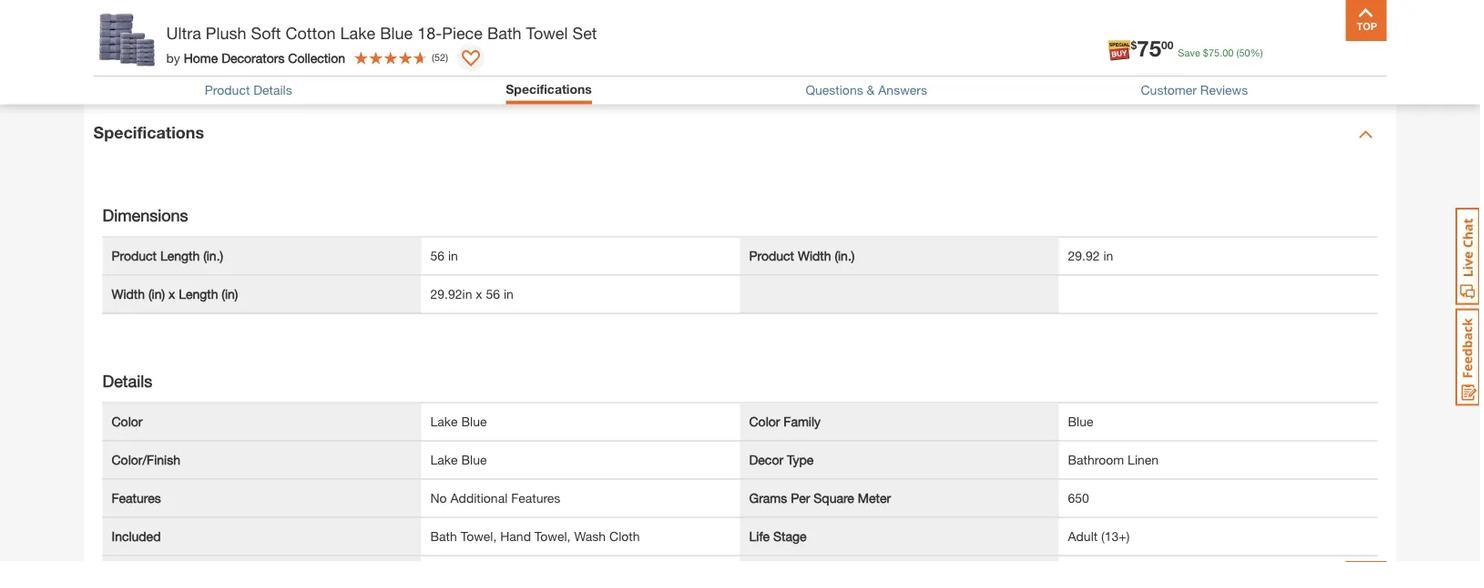 Task type: vqa. For each thing, say whether or not it's contained in the screenshot.
the left Specifications
yes



Task type: describe. For each thing, give the bounding box(es) containing it.
2 towel, from the left
[[535, 529, 571, 544]]

grams
[[750, 491, 788, 506]]

live chat image
[[1456, 208, 1481, 305]]

return policy
[[144, 22, 220, 37]]

1 towel, from the left
[[461, 529, 497, 544]]

18-
[[418, 23, 442, 42]]

1 features from the left
[[112, 491, 161, 506]]

(in.) for product length (in.)
[[203, 248, 223, 263]]

$ inside $ 75 00
[[1132, 39, 1138, 52]]

decorators
[[222, 50, 285, 65]]

29.92
[[1069, 248, 1100, 263]]

1 x from the left
[[169, 287, 175, 302]]

1 horizontal spatial bath
[[487, 23, 522, 42]]

grams per square meter
[[750, 491, 891, 506]]

1 horizontal spatial 00
[[1223, 46, 1234, 58]]

life stage
[[750, 529, 807, 544]]

.
[[1220, 46, 1223, 58]]

29.92 in
[[1069, 248, 1114, 263]]

lake for color/finish
[[431, 452, 458, 467]]

piece
[[442, 23, 483, 42]]

no additional features
[[431, 491, 561, 506]]

lake blue for decor type
[[431, 452, 487, 467]]

0 horizontal spatial specifications
[[93, 122, 204, 142]]

type
[[787, 452, 814, 467]]

product for product length (in.)
[[112, 248, 157, 263]]

dimensions
[[103, 205, 188, 225]]

product image image
[[98, 9, 157, 68]]

0 horizontal spatial (
[[432, 51, 435, 63]]

customer
[[1141, 83, 1197, 98]]

bath towel, hand towel, wash cloth
[[431, 529, 640, 544]]

( 52 )
[[432, 51, 448, 63]]

lake blue for color family
[[431, 414, 487, 429]]

set
[[573, 23, 597, 42]]

ultra
[[166, 23, 201, 42]]

650
[[1069, 491, 1090, 506]]

feedback link image
[[1456, 308, 1481, 406]]

product for product width (in.)
[[750, 248, 795, 263]]

included
[[112, 529, 161, 544]]

save
[[1179, 46, 1201, 58]]

per
[[791, 491, 811, 506]]

questions
[[806, 83, 864, 98]]

(13+)
[[1102, 529, 1130, 544]]

0 vertical spatial length
[[160, 248, 200, 263]]

0 vertical spatial lake
[[340, 23, 376, 42]]

additional
[[451, 491, 508, 506]]

1 (in) from the left
[[149, 287, 165, 302]]

)
[[446, 51, 448, 63]]

decor type
[[750, 452, 814, 467]]

color family
[[750, 414, 821, 429]]

by home decorators collection
[[166, 50, 345, 65]]

0 horizontal spatial width
[[112, 287, 145, 302]]

1 horizontal spatial 75
[[1209, 46, 1220, 58]]

0 vertical spatial specifications
[[506, 81, 592, 96]]

56 in
[[431, 248, 458, 263]]

29.92in
[[431, 287, 472, 302]]



Task type: locate. For each thing, give the bounding box(es) containing it.
2 horizontal spatial in
[[1104, 248, 1114, 263]]

towel
[[526, 23, 568, 42]]

x down the product length (in.)
[[169, 287, 175, 302]]

1 horizontal spatial width
[[798, 248, 832, 263]]

features up bath towel, hand towel, wash cloth
[[511, 491, 561, 506]]

56 right 29.92in on the left
[[486, 287, 500, 302]]

answers
[[879, 83, 928, 98]]

product
[[205, 83, 250, 98], [112, 248, 157, 263], [750, 248, 795, 263]]

adult (13+)
[[1069, 529, 1130, 544]]

0 horizontal spatial details
[[103, 371, 152, 390]]

1 horizontal spatial $
[[1204, 46, 1209, 58]]

top button
[[1346, 0, 1387, 41]]

policy
[[185, 22, 220, 37]]

life
[[750, 529, 770, 544]]

ultra plush soft cotton lake blue 18-piece bath towel set
[[166, 23, 597, 42]]

stage
[[774, 529, 807, 544]]

1 vertical spatial bath
[[431, 529, 457, 544]]

0 vertical spatial width
[[798, 248, 832, 263]]

2 x from the left
[[476, 287, 483, 302]]

bathroom linen
[[1069, 452, 1159, 467]]

lake for color
[[431, 414, 458, 429]]

bath down 'no'
[[431, 529, 457, 544]]

0 horizontal spatial (in)
[[149, 287, 165, 302]]

collection
[[288, 50, 345, 65]]

1 vertical spatial width
[[112, 287, 145, 302]]

( right .
[[1237, 46, 1240, 58]]

x right 29.92in on the left
[[476, 287, 483, 302]]

2 lake blue from the top
[[431, 452, 487, 467]]

bath right the piece
[[487, 23, 522, 42]]

75 left save
[[1138, 35, 1162, 61]]

product length (in.)
[[112, 248, 223, 263]]

plush
[[206, 23, 247, 42]]

square
[[814, 491, 855, 506]]

towel,
[[461, 529, 497, 544], [535, 529, 571, 544]]

display image
[[462, 50, 480, 68]]

0 vertical spatial bath
[[487, 23, 522, 42]]

color
[[112, 414, 143, 429], [750, 414, 780, 429]]

2 vertical spatial lake
[[431, 452, 458, 467]]

29.92in x 56 in
[[431, 287, 514, 302]]

2 (in.) from the left
[[835, 248, 855, 263]]

50
[[1240, 46, 1251, 58]]

lake
[[340, 23, 376, 42], [431, 414, 458, 429], [431, 452, 458, 467]]

1 vertical spatial lake
[[431, 414, 458, 429]]

%)
[[1251, 46, 1264, 58]]

$ left save
[[1132, 39, 1138, 52]]

specifications button
[[506, 81, 592, 100], [506, 81, 592, 96], [84, 98, 1397, 171]]

1 horizontal spatial product
[[205, 83, 250, 98]]

( left )
[[432, 51, 435, 63]]

product width (in.)
[[750, 248, 855, 263]]

cotton
[[286, 23, 336, 42]]

1 horizontal spatial specifications
[[506, 81, 592, 96]]

in right 29.92in on the left
[[504, 287, 514, 302]]

1 color from the left
[[112, 414, 143, 429]]

1 horizontal spatial color
[[750, 414, 780, 429]]

0 horizontal spatial color
[[112, 414, 143, 429]]

00 left 50
[[1223, 46, 1234, 58]]

color left "family"
[[750, 414, 780, 429]]

1 horizontal spatial x
[[476, 287, 483, 302]]

towel, right hand
[[535, 529, 571, 544]]

specifications
[[506, 81, 592, 96], [93, 122, 204, 142]]

save $ 75 . 00 ( 50 %)
[[1179, 46, 1264, 58]]

00 inside $ 75 00
[[1162, 39, 1174, 52]]

52
[[435, 51, 446, 63]]

2 color from the left
[[750, 414, 780, 429]]

56
[[431, 248, 445, 263], [486, 287, 500, 302]]

1 vertical spatial lake blue
[[431, 452, 487, 467]]

length up width (in) x length (in) on the bottom left of page
[[160, 248, 200, 263]]

2 (in) from the left
[[222, 287, 238, 302]]

$ left .
[[1204, 46, 1209, 58]]

1 horizontal spatial details
[[254, 83, 292, 98]]

1 horizontal spatial features
[[511, 491, 561, 506]]

by
[[166, 50, 180, 65]]

0 horizontal spatial bath
[[431, 529, 457, 544]]

1 horizontal spatial towel,
[[535, 529, 571, 544]]

return
[[144, 22, 182, 37]]

00
[[1162, 39, 1174, 52], [1223, 46, 1234, 58]]

family
[[784, 414, 821, 429]]

color for color
[[112, 414, 143, 429]]

0 horizontal spatial $
[[1132, 39, 1138, 52]]

0 vertical spatial details
[[254, 83, 292, 98]]

1 horizontal spatial in
[[504, 287, 514, 302]]

cloth
[[610, 529, 640, 544]]

2 features from the left
[[511, 491, 561, 506]]

home
[[184, 50, 218, 65]]

1 vertical spatial specifications
[[93, 122, 204, 142]]

questions & answers button
[[806, 83, 928, 98], [806, 83, 928, 98]]

towel, left hand
[[461, 529, 497, 544]]

$ 75 00
[[1132, 35, 1174, 61]]

0 horizontal spatial product
[[112, 248, 157, 263]]

in right '29.92'
[[1104, 248, 1114, 263]]

caret image
[[1359, 127, 1374, 142]]

product for product details
[[205, 83, 250, 98]]

color up color/finish
[[112, 414, 143, 429]]

0 vertical spatial lake blue
[[431, 414, 487, 429]]

soft
[[251, 23, 281, 42]]

lake blue
[[431, 414, 487, 429], [431, 452, 487, 467]]

specifications down by
[[93, 122, 204, 142]]

details
[[254, 83, 292, 98], [103, 371, 152, 390]]

1 (in.) from the left
[[203, 248, 223, 263]]

in for 56 in
[[448, 248, 458, 263]]

color for color family
[[750, 414, 780, 429]]

no
[[431, 491, 447, 506]]

color/finish
[[112, 452, 180, 467]]

product details button
[[205, 83, 292, 98], [205, 83, 292, 98]]

0 horizontal spatial (in.)
[[203, 248, 223, 263]]

length down the product length (in.)
[[179, 287, 218, 302]]

1 horizontal spatial 56
[[486, 287, 500, 302]]

75 right save
[[1209, 46, 1220, 58]]

blue
[[380, 23, 413, 42], [462, 414, 487, 429], [1069, 414, 1094, 429], [462, 452, 487, 467]]

(in)
[[149, 287, 165, 302], [222, 287, 238, 302]]

0 horizontal spatial 00
[[1162, 39, 1174, 52]]

0 horizontal spatial 75
[[1138, 35, 1162, 61]]

75
[[1138, 35, 1162, 61], [1209, 46, 1220, 58]]

1 horizontal spatial (in)
[[222, 287, 238, 302]]

56 up 29.92in on the left
[[431, 248, 445, 263]]

&
[[867, 83, 875, 98]]

1 horizontal spatial (in.)
[[835, 248, 855, 263]]

1 vertical spatial details
[[103, 371, 152, 390]]

meter
[[858, 491, 891, 506]]

0 vertical spatial 56
[[431, 248, 445, 263]]

details up color/finish
[[103, 371, 152, 390]]

00 left save
[[1162, 39, 1174, 52]]

wash
[[574, 529, 606, 544]]

width (in) x length (in)
[[112, 287, 238, 302]]

in
[[448, 248, 458, 263], [1104, 248, 1114, 263], [504, 287, 514, 302]]

adult
[[1069, 529, 1098, 544]]

1 lake blue from the top
[[431, 414, 487, 429]]

(in.) for product width (in.)
[[835, 248, 855, 263]]

length
[[160, 248, 200, 263], [179, 287, 218, 302]]

in for 29.92 in
[[1104, 248, 1114, 263]]

2 horizontal spatial product
[[750, 248, 795, 263]]

details down by home decorators collection
[[254, 83, 292, 98]]

customer reviews button
[[1141, 83, 1249, 98], [1141, 83, 1249, 98]]

return policy link
[[144, 22, 220, 37]]

$
[[1132, 39, 1138, 52], [1204, 46, 1209, 58]]

reviews
[[1201, 83, 1249, 98]]

(
[[1237, 46, 1240, 58], [432, 51, 435, 63]]

0 horizontal spatial features
[[112, 491, 161, 506]]

decor
[[750, 452, 784, 467]]

hand
[[501, 529, 531, 544]]

0 horizontal spatial in
[[448, 248, 458, 263]]

1 horizontal spatial (
[[1237, 46, 1240, 58]]

customer reviews
[[1141, 83, 1249, 98]]

0 horizontal spatial x
[[169, 287, 175, 302]]

in up 29.92in on the left
[[448, 248, 458, 263]]

x
[[169, 287, 175, 302], [476, 287, 483, 302]]

features
[[112, 491, 161, 506], [511, 491, 561, 506]]

1 vertical spatial 56
[[486, 287, 500, 302]]

bathroom
[[1069, 452, 1125, 467]]

product details
[[205, 83, 292, 98]]

specifications down towel
[[506, 81, 592, 96]]

width
[[798, 248, 832, 263], [112, 287, 145, 302]]

linen
[[1128, 452, 1159, 467]]

0 horizontal spatial 56
[[431, 248, 445, 263]]

features up included
[[112, 491, 161, 506]]

1 vertical spatial length
[[179, 287, 218, 302]]

bath
[[487, 23, 522, 42], [431, 529, 457, 544]]

(in.)
[[203, 248, 223, 263], [835, 248, 855, 263]]

questions & answers
[[806, 83, 928, 98]]

0 horizontal spatial towel,
[[461, 529, 497, 544]]



